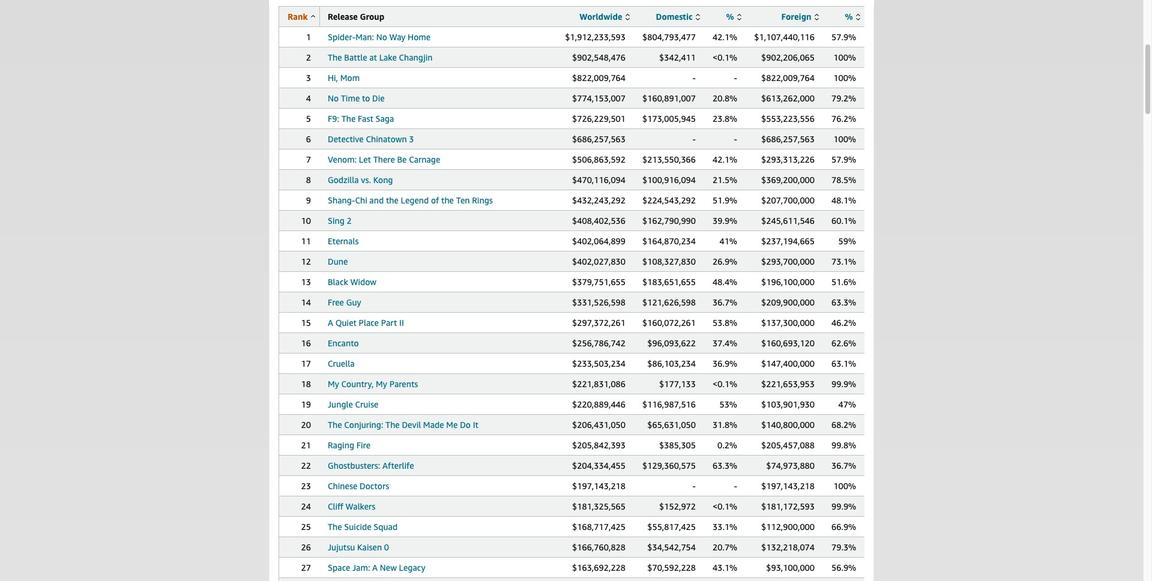 Task type: vqa. For each thing, say whether or not it's contained in the screenshot.
Walt corresponding to $85,099
no



Task type: locate. For each thing, give the bounding box(es) containing it.
1 % from the left
[[726, 11, 734, 22]]

48.1%
[[832, 195, 856, 205]]

0 horizontal spatial $686,257,563
[[572, 134, 626, 144]]

42.1%
[[713, 32, 737, 42], [713, 154, 737, 164]]

100% for $902,206,065
[[833, 52, 856, 62]]

$822,009,764
[[572, 73, 626, 83], [761, 73, 815, 83]]

1 vertical spatial 57.9%
[[832, 154, 856, 164]]

$162,790,990
[[642, 216, 696, 226]]

1 horizontal spatial % link
[[845, 11, 860, 22]]

1 horizontal spatial $822,009,764
[[761, 73, 815, 83]]

0 horizontal spatial $197,143,218
[[572, 481, 626, 491]]

2 my from the left
[[376, 379, 387, 389]]

no left time
[[328, 93, 339, 103]]

3 up carnage
[[409, 134, 414, 144]]

1 horizontal spatial the
[[441, 195, 454, 205]]

release
[[328, 11, 358, 22]]

$108,327,830
[[642, 256, 696, 267]]

1 100% from the top
[[833, 52, 856, 62]]

2 100% from the top
[[833, 73, 856, 83]]

the right the of
[[441, 195, 454, 205]]

37.4%
[[713, 338, 737, 348]]

100% for $197,143,218
[[833, 481, 856, 491]]

$221,831,086
[[572, 379, 626, 389]]

spider-man: no way home link
[[328, 32, 431, 42]]

99.9% up 66.9%
[[832, 501, 856, 512]]

0 horizontal spatial 3
[[306, 73, 311, 83]]

$197,143,218 up $181,172,593 on the right
[[761, 481, 815, 491]]

3 <0.1% from the top
[[713, 501, 737, 512]]

no left way
[[376, 32, 387, 42]]

10
[[301, 216, 311, 226]]

31.8%
[[713, 420, 737, 430]]

rank link
[[288, 11, 315, 22], [288, 11, 315, 22]]

hi, mom
[[328, 73, 360, 83]]

<0.1% down "36.9%"
[[713, 379, 737, 389]]

$224,543,292
[[642, 195, 696, 205]]

$55,817,425
[[647, 522, 696, 532]]

1 horizontal spatial a
[[372, 563, 378, 573]]

new
[[380, 563, 397, 573]]

4 100% from the top
[[833, 481, 856, 491]]

rings
[[472, 195, 493, 205]]

57.9% right $1,107,440,116
[[832, 32, 856, 42]]

parents
[[389, 379, 418, 389]]

the for suicide
[[328, 522, 342, 532]]

1 horizontal spatial my
[[376, 379, 387, 389]]

21
[[301, 440, 311, 450]]

shang-
[[328, 195, 355, 205]]

<0.1% for $342,411
[[713, 52, 737, 62]]

36.7% up 53.8%
[[713, 297, 737, 307]]

5
[[306, 113, 311, 124]]

1 42.1% from the top
[[713, 32, 737, 42]]

domestic
[[656, 11, 693, 22]]

suicide
[[344, 522, 371, 532]]

jujutsu kaisen 0
[[328, 542, 389, 552]]

1 horizontal spatial %
[[845, 11, 853, 22]]

$293,700,000
[[761, 256, 815, 267]]

mom
[[340, 73, 360, 83]]

6
[[306, 134, 311, 144]]

0 vertical spatial 99.9%
[[832, 379, 856, 389]]

$385,305
[[659, 440, 696, 450]]

% right domestic link
[[726, 11, 734, 22]]

$822,009,764 down $902,206,065
[[761, 73, 815, 83]]

2 $822,009,764 from the left
[[761, 73, 815, 83]]

$181,172,593
[[761, 501, 815, 512]]

1 vertical spatial <0.1%
[[713, 379, 737, 389]]

39.9%
[[713, 216, 737, 226]]

25
[[301, 522, 311, 532]]

% link right domestic link
[[726, 11, 741, 22]]

3 100% from the top
[[833, 134, 856, 144]]

battle
[[344, 52, 367, 62]]

$65,631,050
[[647, 420, 696, 430]]

rank
[[288, 11, 308, 22], [288, 11, 308, 22]]

42.1% right $804,793,477
[[713, 32, 737, 42]]

- down the $342,411
[[693, 73, 696, 83]]

$822,009,764 down $902,548,476
[[572, 73, 626, 83]]

$207,700,000
[[761, 195, 815, 205]]

do
[[460, 420, 471, 430]]

0 vertical spatial 36.7%
[[713, 297, 737, 307]]

2 right sing
[[347, 216, 352, 226]]

<0.1% up 33.1%
[[713, 501, 737, 512]]

black widow
[[328, 277, 376, 287]]

1 vertical spatial 63.3%
[[713, 460, 737, 471]]

27
[[301, 563, 311, 573]]

2
[[306, 52, 311, 62], [347, 216, 352, 226]]

shang-chi and the legend of the ten rings
[[328, 195, 493, 205]]

2 % from the left
[[845, 11, 853, 22]]

0 horizontal spatial % link
[[726, 11, 741, 22]]

a left quiet
[[328, 318, 333, 328]]

2 <0.1% from the top
[[713, 379, 737, 389]]

0 vertical spatial 2
[[306, 52, 311, 62]]

68.2%
[[832, 420, 856, 430]]

$432,243,292
[[572, 195, 626, 205]]

1 horizontal spatial $686,257,563
[[761, 134, 815, 144]]

0 vertical spatial 42.1%
[[713, 32, 737, 42]]

$686,257,563 down $726,229,501 at the top of page
[[572, 134, 626, 144]]

godzilla vs. kong
[[328, 175, 393, 185]]

1 horizontal spatial no
[[376, 32, 387, 42]]

0 horizontal spatial 36.7%
[[713, 297, 737, 307]]

<0.1% up 20.8%
[[713, 52, 737, 62]]

7
[[306, 154, 311, 164]]

1 99.9% from the top
[[832, 379, 856, 389]]

14
[[301, 297, 311, 307]]

42.1% up 21.5%
[[713, 154, 737, 164]]

99.9% for $221,653,953
[[832, 379, 856, 389]]

encanto
[[328, 338, 359, 348]]

my up jungle
[[328, 379, 339, 389]]

0 horizontal spatial the
[[386, 195, 399, 205]]

- up "$152,972"
[[693, 481, 696, 491]]

raging
[[328, 440, 354, 450]]

$173,005,945
[[642, 113, 696, 124]]

57.9% up 78.5%
[[832, 154, 856, 164]]

the
[[328, 52, 342, 62], [341, 113, 356, 124], [328, 420, 342, 430], [385, 420, 400, 430], [328, 522, 342, 532]]

1 <0.1% from the top
[[713, 52, 737, 62]]

chinese doctors
[[328, 481, 389, 491]]

0 horizontal spatial a
[[328, 318, 333, 328]]

22
[[301, 460, 311, 471]]

the down jungle
[[328, 420, 342, 430]]

a
[[328, 318, 333, 328], [372, 563, 378, 573]]

a quiet place part ii link
[[328, 318, 404, 328]]

1 57.9% from the top
[[832, 32, 856, 42]]

51.9%
[[713, 195, 737, 205]]

the up hi,
[[328, 52, 342, 62]]

the
[[386, 195, 399, 205], [441, 195, 454, 205]]

- down the 0.2%
[[734, 481, 737, 491]]

99.9% down 63.1%
[[832, 379, 856, 389]]

$686,257,563
[[572, 134, 626, 144], [761, 134, 815, 144]]

the right and
[[386, 195, 399, 205]]

63.3%
[[832, 297, 856, 307], [713, 460, 737, 471]]

the conjuring: the devil made me do it link
[[328, 420, 478, 430]]

1 horizontal spatial 2
[[347, 216, 352, 226]]

2 down 1
[[306, 52, 311, 62]]

1 horizontal spatial $197,143,218
[[761, 481, 815, 491]]

0 horizontal spatial 2
[[306, 52, 311, 62]]

21.5%
[[713, 175, 737, 185]]

63.3% down 51.6%
[[832, 297, 856, 307]]

36.7% down 99.8%
[[832, 460, 856, 471]]

46.2%
[[832, 318, 856, 328]]

2 57.9% from the top
[[832, 154, 856, 164]]

man:
[[356, 32, 374, 42]]

60.1%
[[832, 216, 856, 226]]

no time to die link
[[328, 93, 385, 103]]

1 $822,009,764 from the left
[[572, 73, 626, 83]]

1 vertical spatial 3
[[409, 134, 414, 144]]

3 up 4 on the left of page
[[306, 73, 311, 83]]

53.8%
[[713, 318, 737, 328]]

kaisen
[[357, 542, 382, 552]]

17
[[301, 358, 311, 369]]

sing 2 link
[[328, 216, 352, 226]]

26.9%
[[713, 256, 737, 267]]

lake
[[379, 52, 397, 62]]

0 vertical spatial 57.9%
[[832, 32, 856, 42]]

0 horizontal spatial my
[[328, 379, 339, 389]]

fire
[[356, 440, 370, 450]]

23.8%
[[713, 113, 737, 124]]

a left 'new'
[[372, 563, 378, 573]]

100% for $822,009,764
[[833, 73, 856, 83]]

the suicide squad link
[[328, 522, 398, 532]]

cliff
[[328, 501, 343, 512]]

0 horizontal spatial %
[[726, 11, 734, 22]]

% link right foreign link
[[845, 11, 860, 22]]

no time to die
[[328, 93, 385, 103]]

the right f9:
[[341, 113, 356, 124]]

1 horizontal spatial 36.7%
[[832, 460, 856, 471]]

1 vertical spatial 99.9%
[[832, 501, 856, 512]]

the left "devil"
[[385, 420, 400, 430]]

1 vertical spatial 2
[[347, 216, 352, 226]]

0 vertical spatial 63.3%
[[832, 297, 856, 307]]

$686,257,563 up $293,313,226
[[761, 134, 815, 144]]

0 horizontal spatial $822,009,764
[[572, 73, 626, 83]]

% right foreign link
[[845, 11, 853, 22]]

carnage
[[409, 154, 440, 164]]

0 horizontal spatial no
[[328, 93, 339, 103]]

$613,262,000
[[761, 93, 815, 103]]

2 the from the left
[[441, 195, 454, 205]]

1 vertical spatial 42.1%
[[713, 154, 737, 164]]

0 vertical spatial no
[[376, 32, 387, 42]]

ten
[[456, 195, 470, 205]]

2 vertical spatial <0.1%
[[713, 501, 737, 512]]

<0.1% for $177,133
[[713, 379, 737, 389]]

my left parents
[[376, 379, 387, 389]]

2 % link from the left
[[845, 11, 860, 22]]

$197,143,218 down $204,334,455
[[572, 481, 626, 491]]

4
[[306, 93, 311, 103]]

<0.1% for $152,972
[[713, 501, 737, 512]]

vs.
[[361, 175, 371, 185]]

1 horizontal spatial 3
[[409, 134, 414, 144]]

2 42.1% from the top
[[713, 154, 737, 164]]

the down cliff
[[328, 522, 342, 532]]

57.9% for $1,107,440,116
[[832, 32, 856, 42]]

0 vertical spatial <0.1%
[[713, 52, 737, 62]]

1 $686,257,563 from the left
[[572, 134, 626, 144]]

% link
[[726, 11, 741, 22], [845, 11, 860, 22]]

2 99.9% from the top
[[832, 501, 856, 512]]

63.3% down the 0.2%
[[713, 460, 737, 471]]

doctors
[[360, 481, 389, 491]]

$160,693,120
[[761, 338, 815, 348]]



Task type: describe. For each thing, give the bounding box(es) containing it.
57.9% for $293,313,226
[[832, 154, 856, 164]]

cruise
[[355, 399, 378, 409]]

$369,200,000
[[761, 175, 815, 185]]

1 % link from the left
[[726, 11, 741, 22]]

release group
[[328, 11, 384, 22]]

cruella link
[[328, 358, 355, 369]]

53%
[[719, 399, 737, 409]]

quiet
[[335, 318, 357, 328]]

me
[[446, 420, 458, 430]]

legend
[[401, 195, 429, 205]]

0 vertical spatial a
[[328, 318, 333, 328]]

part
[[381, 318, 397, 328]]

100% for $686,257,563
[[833, 134, 856, 144]]

hi, mom link
[[328, 73, 360, 83]]

$116,987,516
[[642, 399, 696, 409]]

- down 23.8%
[[734, 134, 737, 144]]

1 the from the left
[[386, 195, 399, 205]]

$402,064,899
[[572, 236, 626, 246]]

1 vertical spatial no
[[328, 93, 339, 103]]

venom:
[[328, 154, 357, 164]]

2 $686,257,563 from the left
[[761, 134, 815, 144]]

0 vertical spatial 3
[[306, 73, 311, 83]]

jungle cruise link
[[328, 399, 378, 409]]

- up 20.8%
[[734, 73, 737, 83]]

$342,411
[[659, 52, 696, 62]]

venom: let there be carnage link
[[328, 154, 440, 164]]

space jam: a new legacy
[[328, 563, 425, 573]]

2 $197,143,218 from the left
[[761, 481, 815, 491]]

jam:
[[352, 563, 370, 573]]

$774,153,007
[[572, 93, 626, 103]]

let
[[359, 154, 371, 164]]

$220,889,446
[[572, 399, 626, 409]]

eternals
[[328, 236, 359, 246]]

the suicide squad
[[328, 522, 398, 532]]

changjin
[[399, 52, 433, 62]]

43.1%
[[713, 563, 737, 573]]

there
[[373, 154, 395, 164]]

36.9%
[[713, 358, 737, 369]]

$233,503,234
[[572, 358, 626, 369]]

raging fire
[[328, 440, 370, 450]]

$553,223,556
[[761, 113, 815, 124]]

saga
[[375, 113, 394, 124]]

$168,717,425
[[572, 522, 626, 532]]

1 $197,143,218 from the left
[[572, 481, 626, 491]]

to
[[362, 93, 370, 103]]

51.6%
[[832, 277, 856, 287]]

% for first % link from right
[[845, 11, 853, 22]]

walkers
[[346, 501, 375, 512]]

42.1% for $804,793,477
[[713, 32, 737, 42]]

$902,206,065
[[761, 52, 815, 62]]

0 horizontal spatial 63.3%
[[713, 460, 737, 471]]

99.9% for $181,172,593
[[832, 501, 856, 512]]

$152,972
[[659, 501, 696, 512]]

$129,360,575
[[642, 460, 696, 471]]

$206,431,050
[[572, 420, 626, 430]]

the for conjuring:
[[328, 420, 342, 430]]

the for battle
[[328, 52, 342, 62]]

cliff walkers link
[[328, 501, 375, 512]]

42.1% for $213,550,366
[[713, 154, 737, 164]]

black widow link
[[328, 277, 376, 287]]

devil
[[402, 420, 421, 430]]

$121,626,598
[[642, 297, 696, 307]]

spider-man: no way home
[[328, 32, 431, 42]]

way
[[389, 32, 406, 42]]

jujutsu
[[328, 542, 355, 552]]

47%
[[838, 399, 856, 409]]

worldwide
[[579, 11, 622, 22]]

- up $213,550,366
[[693, 134, 696, 144]]

99.8%
[[832, 440, 856, 450]]

$470,116,094
[[572, 175, 626, 185]]

$256,786,742
[[572, 338, 626, 348]]

1 vertical spatial 36.7%
[[832, 460, 856, 471]]

black
[[328, 277, 348, 287]]

$181,325,565
[[572, 501, 626, 512]]

chinese
[[328, 481, 357, 491]]

$213,550,366
[[642, 154, 696, 164]]

$132,218,074
[[761, 542, 815, 552]]

$147,400,000
[[761, 358, 815, 369]]

62.6%
[[832, 338, 856, 348]]

godzilla
[[328, 175, 359, 185]]

$86,103,234
[[647, 358, 696, 369]]

1 vertical spatial a
[[372, 563, 378, 573]]

20.7%
[[713, 542, 737, 552]]

$902,548,476
[[572, 52, 626, 62]]

$1,107,440,116
[[754, 32, 815, 42]]

guy
[[346, 297, 361, 307]]

$408,402,536
[[572, 216, 626, 226]]

eternals link
[[328, 236, 359, 246]]

space jam: a new legacy link
[[328, 563, 425, 573]]

41%
[[719, 236, 737, 246]]

1 horizontal spatial 63.3%
[[832, 297, 856, 307]]

$140,800,000
[[761, 420, 815, 430]]

1 my from the left
[[328, 379, 339, 389]]

f9: the fast saga link
[[328, 113, 394, 124]]

33.1%
[[713, 522, 737, 532]]

dune link
[[328, 256, 348, 267]]

conjuring:
[[344, 420, 383, 430]]

11
[[301, 236, 311, 246]]

% for 2nd % link from the right
[[726, 11, 734, 22]]

56.9%
[[832, 563, 856, 573]]

$379,751,655
[[572, 277, 626, 287]]



